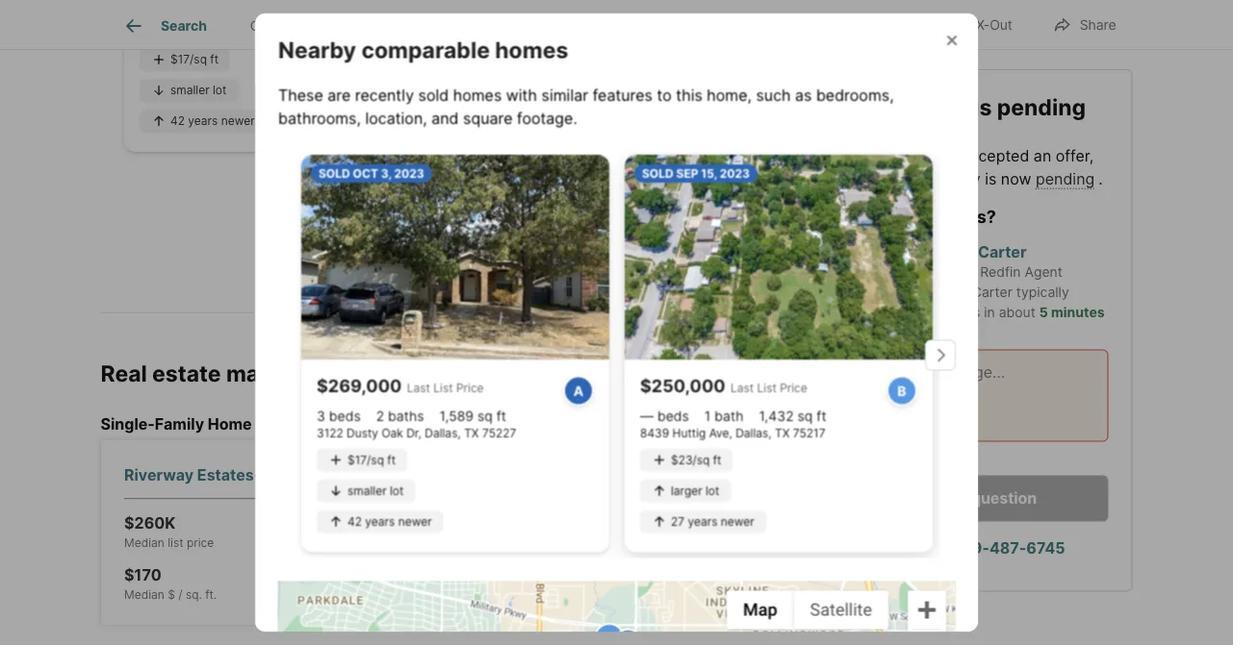 Task type: locate. For each thing, give the bounding box(es) containing it.
alert
[[855, 446, 1093, 460]]

42 up days
[[347, 514, 361, 528]]

last
[[407, 381, 430, 395], [730, 381, 753, 395]]

homes inside 12 # sold homes
[[488, 588, 524, 602]]

0 vertical spatial $17/sq ft
[[170, 53, 218, 66]]

1 sold from the left
[[318, 166, 350, 180]]

sales
[[255, 415, 295, 433]]

tab
[[332, 3, 476, 49], [476, 3, 630, 49], [630, 3, 723, 49]]

market
[[226, 360, 302, 387]]

1 vertical spatial larger
[[670, 483, 702, 497]]

0 horizontal spatial baths
[[210, 8, 246, 24]]

oak left overview tab
[[204, 26, 226, 40]]

ft
[[319, 8, 329, 24], [651, 8, 660, 24], [210, 53, 218, 66], [547, 53, 555, 66], [496, 408, 506, 424], [816, 408, 826, 424], [387, 453, 395, 467], [713, 453, 721, 467]]

tami carter dallas redfin agent
[[938, 243, 1063, 280]]

b
[[897, 382, 906, 399]]

on inside button
[[494, 202, 513, 221]]

2 vertical spatial homes
[[488, 588, 524, 602]]

1 horizontal spatial 1,432 sq ft
[[758, 408, 826, 424]]

smaller lot up 34 median days on mkt.
[[347, 483, 403, 497]]

median down $260k
[[124, 536, 164, 550]]

— down $250,000
[[640, 408, 653, 424]]

bath up similar
[[549, 8, 577, 24]]

0 horizontal spatial price
[[456, 381, 483, 395]]

tami
[[938, 243, 974, 262], [938, 284, 968, 301]]

1 horizontal spatial 2023
[[719, 166, 749, 180]]

sold left oct on the left top
[[318, 166, 350, 180]]

1 vertical spatial —
[[640, 408, 653, 424]]

— beds down $250,000
[[640, 408, 689, 424]]

last right $250,000
[[730, 381, 753, 395]]

8439 huttig ave, dallas, tx 75217 down $250,000
[[640, 426, 825, 440]]

75227
[[305, 26, 339, 40], [482, 426, 516, 440]]

0 horizontal spatial larger
[[505, 83, 536, 97]]

1 vertical spatial bath
[[714, 408, 743, 424]]

1 2023 from the left
[[394, 166, 424, 180]]

list right $250,000
[[757, 381, 776, 395]]

larger
[[505, 83, 536, 97], [670, 483, 702, 497]]

last list price right the $269,000
[[407, 381, 483, 395]]

0 horizontal spatial 3 beds
[[139, 8, 183, 24]]

list left price
[[167, 536, 183, 550]]

carter up in
[[972, 284, 1013, 301]]

#
[[451, 588, 458, 602]]

larger inside the nearby comparable homes dialog
[[670, 483, 702, 497]]

1 horizontal spatial sold
[[461, 588, 484, 602]]

out
[[990, 17, 1012, 33]]

0 horizontal spatial 1,589
[[262, 8, 296, 24]]

1 vertical spatial oak
[[381, 426, 403, 440]]

this
[[675, 85, 702, 104], [887, 169, 913, 188]]

2
[[198, 8, 207, 24], [376, 408, 384, 424]]

sold for $250,000
[[642, 166, 673, 180]]

2023 right "3,"
[[394, 166, 424, 180]]

0 vertical spatial dr,
[[229, 26, 244, 40]]

sq
[[300, 8, 315, 24], [632, 8, 647, 24], [477, 408, 492, 424], [797, 408, 812, 424]]

0 horizontal spatial 1
[[538, 8, 545, 24]]

0 vertical spatial sold
[[418, 85, 448, 104]]

1 vertical spatial 3
[[316, 408, 325, 424]]

list right for
[[433, 381, 453, 395]]

pending up an
[[997, 93, 1086, 120]]

bath down $250,000
[[714, 408, 743, 424]]

dusty up terrace
[[346, 426, 378, 440]]

1 vertical spatial 1,589
[[439, 408, 473, 424]]

0 horizontal spatial ave,
[[543, 26, 566, 40]]

1 horizontal spatial oak
[[381, 426, 403, 440]]

search
[[161, 18, 207, 34]]

huttig
[[506, 26, 540, 40], [672, 426, 705, 440]]

0 horizontal spatial oak
[[204, 26, 226, 40]]

carter inside tami carter dallas redfin agent
[[978, 243, 1027, 262]]

27 years newer inside the nearby comparable homes dialog
[[670, 514, 754, 528]]

8439 up square
[[474, 26, 503, 40]]

0 horizontal spatial huttig
[[506, 26, 540, 40]]

oct
[[352, 166, 378, 180]]

1 last list price from the left
[[407, 381, 483, 395]]

— beds
[[474, 8, 523, 24], [640, 408, 689, 424]]

on left mkt.
[[360, 536, 374, 550]]

newer up map popup button
[[720, 514, 754, 528]]

ave, down $250,000
[[709, 426, 732, 440]]

nearby comparable homes element
[[278, 13, 591, 64]]

1 inside the nearby comparable homes dialog
[[704, 408, 710, 424]]

0 horizontal spatial — beds
[[474, 8, 523, 24]]

1 horizontal spatial baths
[[388, 408, 424, 424]]

0 vertical spatial 3122 dusty oak dr, dallas, tx 75227
[[139, 26, 339, 40]]

1 horizontal spatial dr,
[[406, 426, 421, 440]]

0 horizontal spatial 3
[[139, 8, 148, 24]]

similar
[[541, 85, 588, 104]]

last left the 2617 on the left
[[407, 381, 430, 395]]

0 vertical spatial smaller
[[170, 83, 209, 97]]

0 vertical spatial 42
[[170, 114, 184, 128]]

on inside 34 median days on mkt.
[[360, 536, 374, 550]]

1 horizontal spatial larger lot
[[670, 483, 719, 497]]

1 horizontal spatial 1
[[704, 408, 710, 424]]

8439 huttig ave, dallas, tx 75217 up similar
[[474, 26, 659, 40]]

2023 right 15,
[[719, 166, 749, 180]]

2023
[[394, 166, 424, 180], [719, 166, 749, 180]]

dr,
[[229, 26, 244, 40], [406, 426, 421, 440]]

1 bath down $250,000
[[704, 408, 743, 424]]

487-
[[989, 539, 1026, 558]]

insights
[[308, 360, 395, 387]]

0 horizontal spatial 75227
[[305, 26, 339, 40]]

1 vertical spatial 27 years newer
[[670, 514, 754, 528]]

8439 down $250,000
[[640, 426, 669, 440]]

x-out button
[[933, 4, 1029, 44]]

pending
[[997, 93, 1086, 120], [1036, 169, 1095, 188]]

and down the
[[855, 169, 883, 188]]

median down $170
[[124, 588, 164, 602]]

tab up similar
[[476, 3, 630, 49]]

this right to
[[675, 85, 702, 104]]

—
[[474, 8, 488, 24], [640, 408, 653, 424]]

30
[[336, 415, 357, 433]]

1 horizontal spatial 1,589
[[439, 408, 473, 424]]

homes right #
[[488, 588, 524, 602]]

square
[[463, 108, 512, 127]]

8439 huttig ave, dallas, tx 75217
[[474, 26, 659, 40], [640, 426, 825, 440]]

and
[[431, 108, 458, 127], [855, 169, 883, 188]]

terrace
[[315, 466, 373, 485]]

view comparables on map
[[353, 202, 549, 221]]

single-
[[101, 415, 155, 433]]

dr, right days) in the bottom of the page
[[406, 426, 421, 440]]

menu bar containing map
[[726, 591, 888, 629]]

1 down $250,000
[[704, 408, 710, 424]]

$17/sq
[[170, 53, 206, 66], [347, 453, 384, 467]]

1 horizontal spatial dusty
[[346, 426, 378, 440]]

2 sold from the left
[[642, 166, 673, 180]]

bath inside the nearby comparable homes dialog
[[714, 408, 743, 424]]

$23/sq up with
[[505, 53, 544, 66]]

median inside $260k median list price
[[124, 536, 164, 550]]

1 horizontal spatial 2
[[376, 408, 384, 424]]

dr, left overview
[[229, 26, 244, 40]]

homes up square
[[453, 85, 501, 104]]

$17/sq ft down days) in the bottom of the page
[[347, 453, 395, 467]]

1 tami from the top
[[938, 243, 974, 262]]

0 vertical spatial 2 baths
[[198, 8, 246, 24]]

overview
[[250, 18, 310, 34]]

1 list from the left
[[433, 381, 453, 395]]

0 vertical spatial and
[[431, 108, 458, 127]]

tami down "dallas"
[[938, 284, 968, 301]]

huttig down $250,000
[[672, 426, 705, 440]]

2 baths left overview
[[198, 8, 246, 24]]

carter for tami carter dallas redfin agent
[[978, 243, 1027, 262]]

0 horizontal spatial 27
[[505, 114, 518, 128]]

pending down offer,
[[1036, 169, 1095, 188]]

on left map
[[494, 202, 513, 221]]

real estate market insights for 2617 blanton st
[[101, 360, 605, 387]]

1 bath inside the nearby comparable homes dialog
[[704, 408, 743, 424]]

is right home
[[973, 93, 992, 120]]

last list price right $250,000
[[730, 381, 807, 395]]

1 vertical spatial 75217
[[793, 426, 825, 440]]

blanton
[[493, 360, 576, 387]]

the
[[855, 146, 883, 165]]

0 vertical spatial baths
[[210, 8, 246, 24]]

sold sep 15, 2023
[[642, 166, 749, 180]]

x-out
[[976, 17, 1012, 33]]

0 vertical spatial this
[[675, 85, 702, 104]]

baths down for
[[388, 408, 424, 424]]

tab up to
[[630, 3, 723, 49]]

lot
[[212, 83, 226, 97], [540, 83, 553, 97], [389, 483, 403, 497], [705, 483, 719, 497]]

call
[[923, 539, 947, 558]]

median inside 34 median days on mkt.
[[287, 536, 328, 550]]

1 last from the left
[[407, 381, 430, 395]]

$23/sq down $250,000
[[670, 453, 709, 467]]

baths right search
[[210, 8, 246, 24]]

0 vertical spatial 1 bath
[[538, 8, 577, 24]]

1 bath up similar
[[538, 8, 577, 24]]

st
[[581, 360, 605, 387]]

median down the 34
[[287, 536, 328, 550]]

1 vertical spatial — beds
[[640, 408, 689, 424]]

2 right '30'
[[376, 408, 384, 424]]

smaller lot
[[170, 83, 226, 97], [347, 483, 403, 497]]

1 horizontal spatial 1,589 sq ft
[[439, 408, 506, 424]]

— up comparable
[[474, 8, 488, 24]]

median down 96.4%
[[287, 588, 328, 602]]

sold right #
[[461, 588, 484, 602]]

0 horizontal spatial 27 years newer
[[505, 114, 588, 128]]

0 horizontal spatial $17/sq ft
[[170, 53, 218, 66]]

and left square
[[431, 108, 458, 127]]

dallas,
[[247, 26, 283, 40], [570, 26, 606, 40], [424, 426, 460, 440], [735, 426, 771, 440]]

tab up recently
[[332, 3, 476, 49]]

1 up similar
[[538, 8, 545, 24]]

dusty left overview tab
[[169, 26, 201, 40]]

1 horizontal spatial smaller
[[347, 483, 386, 497]]

are
[[327, 85, 350, 104]]

tab list
[[101, 0, 739, 49]]

ave, up similar
[[543, 26, 566, 40]]

overview tab
[[228, 3, 332, 49]]

2 left overview
[[198, 8, 207, 24]]

list right sale-
[[374, 588, 390, 602]]

27
[[505, 114, 518, 128], [670, 514, 684, 528]]

1 horizontal spatial sold
[[642, 166, 673, 180]]

0 horizontal spatial 8439
[[474, 26, 503, 40]]

2 2023 from the left
[[719, 166, 749, 180]]

$23/sq ft down $250,000
[[670, 453, 721, 467]]

carter
[[978, 243, 1027, 262], [972, 284, 1013, 301]]

0 vertical spatial $23/sq
[[505, 53, 544, 66]]

1 vertical spatial pending
[[1036, 169, 1095, 188]]

0 vertical spatial $23/sq ft
[[505, 53, 555, 66]]

carter for tami carter typically replies in about
[[972, 284, 1013, 301]]

$23/sq inside the nearby comparable homes dialog
[[670, 453, 709, 467]]

0 horizontal spatial sold
[[418, 85, 448, 104]]

last list price for $269,000
[[407, 381, 483, 395]]

1 vertical spatial tami
[[938, 284, 968, 301]]

1 horizontal spatial $17/sq
[[347, 453, 384, 467]]

42 down search
[[170, 114, 184, 128]]

75227 up are
[[305, 26, 339, 40]]

huttig up with
[[506, 26, 540, 40]]

for
[[400, 360, 430, 387]]

— beds up comparable
[[474, 8, 523, 24]]

sold up the location,
[[418, 85, 448, 104]]

1 horizontal spatial —
[[640, 408, 653, 424]]

$17/sq down search
[[170, 53, 206, 66]]

2 last from the left
[[730, 381, 753, 395]]

$17/sq down days) in the bottom of the page
[[347, 453, 384, 467]]

1 horizontal spatial 1,432
[[758, 408, 793, 424]]

75227 down blanton
[[482, 426, 516, 440]]

1,589 sq ft down the 2617 on the left
[[439, 408, 506, 424]]

smaller inside the nearby comparable homes dialog
[[347, 483, 386, 497]]

carter up "redfin"
[[978, 243, 1027, 262]]

tami inside tami carter typically replies in about
[[938, 284, 968, 301]]

2 list from the left
[[757, 381, 776, 395]]

3122 inside the nearby comparable homes dialog
[[316, 426, 343, 440]]

about
[[999, 304, 1036, 321]]

1 horizontal spatial price
[[779, 381, 807, 395]]

homes up with
[[495, 36, 568, 63]]

2 tab from the left
[[476, 3, 630, 49]]

2023 for $269,000
[[394, 166, 424, 180]]

photo of 8439 huttig ave, dallas, tx 75217 image
[[624, 154, 932, 360]]

1 vertical spatial this
[[887, 169, 913, 188]]

estate
[[152, 360, 221, 387]]

menu bar inside the nearby comparable homes dialog
[[726, 591, 888, 629]]

0 horizontal spatial 1 bath
[[538, 8, 577, 24]]

2 baths down for
[[376, 408, 424, 424]]

0 vertical spatial 8439
[[474, 26, 503, 40]]

oak right '30'
[[381, 426, 403, 440]]

$23/sq ft up with
[[505, 53, 555, 66]]

homes
[[495, 36, 568, 63], [453, 85, 501, 104], [488, 588, 524, 602]]

1 horizontal spatial 3 beds
[[316, 408, 360, 424]]

tami for tami carter dallas redfin agent
[[938, 243, 974, 262]]

1 horizontal spatial $17/sq ft
[[347, 453, 395, 467]]

median for 96.4%
[[287, 588, 328, 602]]

years
[[188, 114, 217, 128], [522, 114, 552, 128], [365, 514, 394, 528], [687, 514, 717, 528]]

3
[[139, 8, 148, 24], [316, 408, 325, 424]]

this inside these are recently sold homes with similar features to this home, such as bedrooms, bathrooms, location, and square footage.
[[675, 85, 702, 104]]

tami inside tami carter dallas redfin agent
[[938, 243, 974, 262]]

sold oct 3, 2023
[[318, 166, 424, 180]]

smaller lot down search
[[170, 83, 226, 97]]

list
[[433, 381, 453, 395], [757, 381, 776, 395]]

0 vertical spatial list
[[167, 536, 183, 550]]

menu bar
[[726, 591, 888, 629]]

1 vertical spatial 2 baths
[[376, 408, 424, 424]]

larger lot
[[505, 83, 553, 97], [670, 483, 719, 497]]

median inside 96.4% median sale-to-list
[[287, 588, 328, 602]]

last list price
[[407, 381, 483, 395], [730, 381, 807, 395]]

huttig inside the nearby comparable homes dialog
[[672, 426, 705, 440]]

agent
[[1025, 264, 1063, 280]]

1 vertical spatial smaller
[[347, 483, 386, 497]]

carter inside tami carter typically replies in about
[[972, 284, 1013, 301]]

0 horizontal spatial sold
[[318, 166, 350, 180]]

neighborhood
[[381, 468, 472, 484]]

0 vertical spatial tami
[[938, 243, 974, 262]]

2 tami from the top
[[938, 284, 968, 301]]

1 horizontal spatial bath
[[714, 408, 743, 424]]

list
[[167, 536, 183, 550], [374, 588, 390, 602]]

nearby comparable homes
[[278, 36, 568, 63]]

34
[[287, 514, 308, 533]]

median inside $170 median $ / sq. ft.
[[124, 588, 164, 602]]

beds
[[151, 8, 183, 24], [491, 8, 523, 24], [329, 408, 360, 424], [657, 408, 689, 424]]

0 vertical spatial pending
[[997, 93, 1086, 120]]

0 vertical spatial huttig
[[506, 26, 540, 40]]

0 horizontal spatial 42
[[170, 114, 184, 128]]

1,589 down the 2617 on the left
[[439, 408, 473, 424]]

nearby
[[278, 36, 356, 63]]

5 minutes
[[1039, 304, 1105, 321]]

replies
[[938, 304, 980, 321]]

photo of 3122 dusty oak dr, dallas, tx 75227 image
[[301, 154, 609, 360]]

2 last list price from the left
[[730, 381, 807, 395]]

0 horizontal spatial —
[[474, 8, 488, 24]]

0 horizontal spatial last
[[407, 381, 430, 395]]

newer up mkt.
[[398, 514, 431, 528]]

0 horizontal spatial 2023
[[394, 166, 424, 180]]

1 vertical spatial $23/sq
[[670, 453, 709, 467]]

1 horizontal spatial 42
[[347, 514, 361, 528]]

0 vertical spatial — beds
[[474, 8, 523, 24]]

2 price from the left
[[779, 381, 807, 395]]

these
[[278, 85, 323, 104]]

oak
[[204, 26, 226, 40], [381, 426, 403, 440]]

1,589 sq ft up nearby
[[262, 8, 329, 24]]

1 vertical spatial 8439
[[640, 426, 669, 440]]

469-
[[951, 539, 989, 558]]

tami up "dallas"
[[938, 243, 974, 262]]

minutes
[[1051, 304, 1105, 321]]

list inside $260k median list price
[[167, 536, 183, 550]]

0 vertical spatial 75217
[[627, 26, 659, 40]]

0 horizontal spatial 42 years newer
[[170, 114, 254, 128]]

0 horizontal spatial 3122
[[139, 26, 166, 40]]

$17/sq ft
[[170, 53, 218, 66], [347, 453, 395, 467]]

1 horizontal spatial $23/sq ft
[[670, 453, 721, 467]]

oak inside the nearby comparable homes dialog
[[381, 426, 403, 440]]

3 tab from the left
[[630, 3, 723, 49]]

0 vertical spatial oak
[[204, 26, 226, 40]]

1 price from the left
[[456, 381, 483, 395]]

1 vertical spatial $23/sq ft
[[670, 453, 721, 467]]

0 horizontal spatial this
[[675, 85, 702, 104]]

$17/sq ft down search
[[170, 53, 218, 66]]

3 left search
[[139, 8, 148, 24]]

.
[[1099, 169, 1103, 188]]

8439
[[474, 26, 503, 40], [640, 426, 669, 440]]

smaller lot inside the nearby comparable homes dialog
[[347, 483, 403, 497]]

text or call 469-487-6745
[[868, 539, 1065, 558]]

1,589 up nearby
[[262, 8, 296, 24]]

this down seller
[[887, 169, 913, 188]]

last list price for $250,000
[[730, 381, 807, 395]]

0 vertical spatial —
[[474, 8, 488, 24]]

is down accepted
[[985, 169, 997, 188]]

estates-
[[197, 466, 261, 485]]

dallas redfin agenttami carter image
[[855, 243, 923, 310]]

1 horizontal spatial last list price
[[730, 381, 807, 395]]

3 left '30'
[[316, 408, 325, 424]]

sold left sep
[[642, 166, 673, 180]]

smaller up 34 median days on mkt.
[[347, 483, 386, 497]]

smaller
[[170, 83, 209, 97], [347, 483, 386, 497]]

smaller down search
[[170, 83, 209, 97]]

larger lot inside the nearby comparable homes dialog
[[670, 483, 719, 497]]



Task type: vqa. For each thing, say whether or not it's contained in the screenshot.
first Photo of 11534 Settlement Blvd #4, Baton Rouge, LA 70810 from the right
no



Task type: describe. For each thing, give the bounding box(es) containing it.
price for $250,000
[[779, 381, 807, 395]]

pending .
[[1036, 169, 1103, 188]]

0 vertical spatial 3 beds
[[139, 8, 183, 24]]

as
[[795, 85, 811, 104]]

these are recently sold homes with similar features to this home, such as bedrooms, bathrooms, location, and square footage.
[[278, 85, 893, 127]]

$170 median $ / sq. ft.
[[124, 566, 216, 602]]

bedrooms,
[[816, 85, 893, 104]]

an
[[1034, 146, 1051, 165]]

tami carter link
[[938, 243, 1027, 262]]

1 tab from the left
[[332, 3, 476, 49]]

dr, inside the nearby comparable homes dialog
[[406, 426, 421, 440]]

ask
[[927, 489, 955, 508]]

is inside the seller has accepted an offer, and this property is now
[[985, 169, 997, 188]]

$260k median list price
[[124, 514, 213, 550]]

list for $269,000
[[433, 381, 453, 395]]

riverway
[[124, 466, 193, 485]]

0 horizontal spatial smaller
[[170, 83, 209, 97]]

last for $250,000
[[730, 381, 753, 395]]

list inside 96.4% median sale-to-list
[[374, 588, 390, 602]]

1,589 inside the nearby comparable homes dialog
[[439, 408, 473, 424]]

to-
[[358, 588, 374, 602]]

1,432 sq ft inside the nearby comparable homes dialog
[[758, 408, 826, 424]]

riverway estates-bruton terrace neighborhood
[[124, 466, 472, 485]]

a
[[959, 489, 968, 508]]

0 vertical spatial smaller lot
[[170, 83, 226, 97]]

a
[[573, 382, 583, 399]]

0 vertical spatial 1,432
[[593, 8, 628, 24]]

share
[[1080, 17, 1116, 33]]

(last
[[299, 415, 333, 433]]

12 # sold homes
[[451, 566, 524, 602]]

2 inside the nearby comparable homes dialog
[[376, 408, 384, 424]]

— beds inside the nearby comparable homes dialog
[[640, 408, 689, 424]]

footage.
[[516, 108, 577, 127]]

0 vertical spatial larger
[[505, 83, 536, 97]]

$
[[167, 588, 175, 602]]

such
[[756, 85, 790, 104]]

6745
[[1026, 539, 1065, 558]]

questions?
[[902, 206, 996, 227]]

location,
[[365, 108, 427, 127]]

96.4%
[[287, 566, 335, 585]]

bathrooms,
[[278, 108, 360, 127]]

home
[[208, 415, 252, 433]]

42 inside the nearby comparable homes dialog
[[347, 514, 361, 528]]

median for 34
[[287, 536, 328, 550]]

$17/sq inside the nearby comparable homes dialog
[[347, 453, 384, 467]]

this inside the seller has accepted an offer, and this property is now
[[887, 169, 913, 188]]

tab list containing search
[[101, 0, 739, 49]]

0 vertical spatial 27
[[505, 114, 518, 128]]

Write a message... text field
[[872, 361, 1092, 431]]

family
[[155, 415, 204, 433]]

0 vertical spatial 1
[[538, 8, 545, 24]]

question
[[971, 489, 1037, 508]]

$170
[[124, 566, 161, 585]]

map
[[517, 202, 549, 221]]

1,589 sq ft inside the nearby comparable homes dialog
[[439, 408, 506, 424]]

15,
[[701, 166, 717, 180]]

image image
[[628, 441, 801, 626]]

3 beds inside the nearby comparable homes dialog
[[316, 408, 360, 424]]

0 vertical spatial 1,432 sq ft
[[593, 8, 660, 24]]

redfin
[[980, 264, 1021, 280]]

price for $269,000
[[456, 381, 483, 395]]

sq.
[[185, 588, 201, 602]]

have
[[855, 206, 898, 227]]

recently
[[354, 85, 414, 104]]

pending link
[[1036, 169, 1095, 188]]

seller
[[888, 146, 927, 165]]

this home is pending
[[855, 93, 1086, 120]]

34 median days on mkt.
[[287, 514, 401, 550]]

and inside the seller has accepted an offer, and this property is now
[[855, 169, 883, 188]]

comparables
[[394, 202, 491, 221]]

next image
[[925, 340, 955, 371]]

75217 inside the nearby comparable homes dialog
[[793, 426, 825, 440]]

3 inside the nearby comparable homes dialog
[[316, 408, 325, 424]]

0 vertical spatial is
[[973, 93, 992, 120]]

/
[[178, 588, 182, 602]]

and inside these are recently sold homes with similar features to this home, such as bedrooms, bathrooms, location, and square footage.
[[431, 108, 458, 127]]

0 horizontal spatial $23/sq ft
[[505, 53, 555, 66]]

— inside the nearby comparable homes dialog
[[640, 408, 653, 424]]

offer,
[[1056, 146, 1094, 165]]

in
[[984, 304, 995, 321]]

8439 inside the nearby comparable homes dialog
[[640, 426, 669, 440]]

x-
[[976, 17, 990, 33]]

75227 inside the nearby comparable homes dialog
[[482, 426, 516, 440]]

list for $250,000
[[757, 381, 776, 395]]

bruton
[[261, 466, 312, 485]]

riverway estates-bruton terrace link
[[124, 464, 381, 487]]

$250,000
[[640, 375, 725, 396]]

nearby comparable homes dialog
[[63, 13, 1049, 646]]

homes inside these are recently sold homes with similar features to this home, such as bedrooms, bathrooms, location, and square footage.
[[453, 85, 501, 104]]

0 horizontal spatial bath
[[549, 8, 577, 24]]

dusty inside the nearby comparable homes dialog
[[346, 426, 378, 440]]

home
[[908, 93, 968, 120]]

0 horizontal spatial dusty
[[169, 26, 201, 40]]

sold for $269,000
[[318, 166, 350, 180]]

last for $269,000
[[407, 381, 430, 395]]

with
[[506, 85, 537, 104]]

median for $170
[[124, 588, 164, 602]]

2023 for $250,000
[[719, 166, 749, 180]]

newer down similar
[[555, 114, 588, 128]]

sold inside 12 # sold homes
[[461, 588, 484, 602]]

price
[[186, 536, 213, 550]]

ask a question
[[927, 489, 1037, 508]]

view comparables on map button
[[321, 189, 581, 235]]

0 vertical spatial 2
[[198, 8, 207, 24]]

ft.
[[205, 588, 216, 602]]

1,432 inside the nearby comparable homes dialog
[[758, 408, 793, 424]]

median for $260k
[[124, 536, 164, 550]]

2 baths inside the nearby comparable homes dialog
[[376, 408, 424, 424]]

3122 dusty oak dr, dallas, tx 75227 inside the nearby comparable homes dialog
[[316, 426, 516, 440]]

mkt.
[[377, 536, 401, 550]]

8439 huttig ave, dallas, tx 75217 inside the nearby comparable homes dialog
[[640, 426, 825, 440]]

this
[[855, 93, 902, 120]]

tami for tami carter typically replies in about
[[938, 284, 968, 301]]

sep
[[676, 166, 698, 180]]

0 horizontal spatial 75217
[[627, 26, 659, 40]]

real
[[101, 360, 147, 387]]

$17/sq ft inside the nearby comparable homes dialog
[[347, 453, 395, 467]]

0 vertical spatial 3
[[139, 8, 148, 24]]

27 inside the nearby comparable homes dialog
[[670, 514, 684, 528]]

sold inside these are recently sold homes with similar features to this home, such as bedrooms, bathrooms, location, and square footage.
[[418, 85, 448, 104]]

search link
[[122, 14, 207, 38]]

single-family home sales (last 30 days)
[[101, 415, 403, 433]]

features
[[592, 85, 652, 104]]

469-487-6745 link
[[951, 539, 1065, 558]]

baths inside the nearby comparable homes dialog
[[388, 408, 424, 424]]

have questions?
[[855, 206, 996, 227]]

map region
[[63, 376, 1049, 646]]

$23/sq ft inside the nearby comparable homes dialog
[[670, 453, 721, 467]]

12
[[451, 566, 468, 585]]

0 vertical spatial 8439 huttig ave, dallas, tx 75217
[[474, 26, 659, 40]]

home,
[[706, 85, 751, 104]]

property
[[918, 169, 981, 188]]

has
[[931, 146, 957, 165]]

2617
[[436, 360, 488, 387]]

view
[[353, 202, 390, 221]]

42 years newer inside the nearby comparable homes dialog
[[347, 514, 431, 528]]

0 horizontal spatial dr,
[[229, 26, 244, 40]]

sale-
[[331, 588, 358, 602]]

0 vertical spatial 1,589 sq ft
[[262, 8, 329, 24]]

96.4% median sale-to-list
[[287, 566, 390, 602]]

satellite button
[[793, 591, 888, 629]]

0 vertical spatial 75227
[[305, 26, 339, 40]]

newer left bathrooms,
[[221, 114, 254, 128]]

the seller has accepted an offer, and this property is now
[[855, 146, 1094, 188]]

0 horizontal spatial $17/sq
[[170, 53, 206, 66]]

ave, inside the nearby comparable homes dialog
[[709, 426, 732, 440]]

dallas
[[938, 264, 976, 280]]

0 horizontal spatial larger lot
[[505, 83, 553, 97]]

0 vertical spatial homes
[[495, 36, 568, 63]]

days)
[[361, 415, 403, 433]]

now
[[1001, 169, 1031, 188]]



